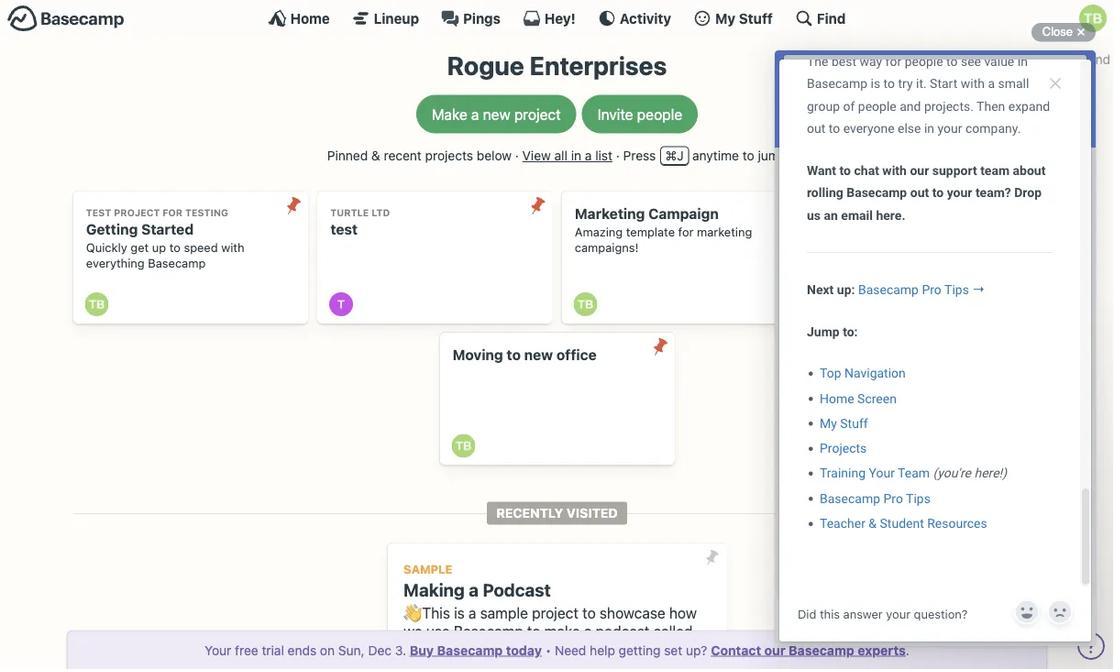 Task type: describe. For each thing, give the bounding box(es) containing it.
.
[[906, 643, 910, 658]]

make
[[545, 623, 580, 641]]

switch accounts image
[[7, 5, 125, 33]]

showcase
[[600, 604, 666, 622]]

anytime
[[693, 148, 739, 163]]

ltd
[[372, 207, 390, 218]]

to inside the test project for testing getting started quickly get up to speed with everything basecamp
[[169, 241, 181, 255]]

invite people
[[598, 106, 683, 123]]

view
[[523, 148, 551, 163]]

make a new project link
[[416, 95, 577, 134]]

on
[[320, 643, 335, 658]]

dec
[[368, 643, 392, 658]]

tim burton image inside main element
[[1080, 5, 1107, 32]]

pinned
[[327, 148, 368, 163]]

explore!
[[630, 642, 683, 660]]

free
[[235, 643, 258, 658]]

my stuff button
[[694, 9, 773, 28]]

a right is
[[469, 604, 477, 622]]

hey!
[[545, 10, 576, 26]]

making
[[404, 580, 465, 600]]

pinned & recent projects below · view all in a list
[[327, 148, 613, 163]]

for inside marketing campaign amazing template for marketing campaigns!
[[678, 225, 694, 239]]

rework.
[[404, 642, 469, 660]]

office
[[557, 347, 597, 364]]

buy
[[410, 643, 434, 658]]

hey! button
[[523, 9, 576, 28]]

help
[[590, 643, 615, 658]]

people
[[637, 106, 683, 123]]

buy basecamp today link
[[410, 643, 542, 658]]

how
[[669, 604, 697, 622]]

my
[[716, 10, 736, 26]]

0 vertical spatial project
[[514, 106, 561, 123]]

tim burton image for amazing template for marketing campaigns!
[[574, 293, 598, 317]]

· press
[[616, 148, 656, 163]]

sample
[[480, 604, 528, 622]]

test
[[330, 221, 358, 238]]

my stuff
[[716, 10, 773, 26]]

quickly
[[86, 241, 127, 255]]

get
[[131, 241, 149, 255]]

contact
[[711, 643, 761, 658]]

activity link
[[598, 9, 671, 28]]

turtle ltd test
[[330, 207, 390, 238]]

marketing campaign amazing template for marketing campaigns!
[[575, 205, 752, 255]]

enterprises
[[530, 50, 667, 81]]

campaigns! inside marketing campaign amazing template for marketing campaigns!
[[575, 241, 639, 255]]

getting
[[619, 643, 661, 658]]

new for a
[[483, 106, 511, 123]]

moving
[[453, 347, 503, 364]]

lineup link
[[352, 9, 419, 28]]

amazing template for marketing campaigns! link
[[806, 191, 1042, 324]]

tim burton image inside amazing template for marketing campaigns! link
[[818, 293, 842, 317]]

view all in a list link
[[523, 148, 613, 163]]

recent
[[384, 148, 422, 163]]

press
[[623, 148, 656, 163]]

pings
[[463, 10, 501, 26]]

sample
[[404, 563, 453, 577]]

&
[[371, 148, 380, 163]]

pings button
[[441, 9, 501, 28]]

activity
[[620, 10, 671, 26]]

set
[[664, 643, 683, 658]]

to up look
[[527, 623, 541, 641]]

need
[[555, 643, 586, 658]]

around
[[550, 642, 597, 660]]

tim burton image for getting started
[[85, 293, 109, 317]]

marketing inside the amazing template for marketing campaigns!
[[942, 225, 997, 239]]

rogue enterprises
[[447, 50, 667, 81]]

campaign
[[649, 205, 719, 222]]

project inside sample making a podcast 👋 this is a sample project to showcase how we use basecamp to make a podcast called rework. take a look around and explore!
[[532, 604, 579, 622]]

cross small image
[[1070, 21, 1092, 43]]

sample making a podcast 👋 this is a sample project to showcase how we use basecamp to make a podcast called rework. take a look around and explore!
[[404, 563, 697, 660]]

cross small image
[[1070, 21, 1092, 43]]

1 · from the left
[[515, 148, 519, 163]]

amazing template for marketing campaigns!
[[819, 225, 997, 255]]

main element
[[0, 0, 1114, 36]]

to inside moving to new office link
[[507, 347, 521, 364]]

recently
[[496, 506, 564, 521]]



Task type: vqa. For each thing, say whether or not it's contained in the screenshot.
'Lineup' Link
yes



Task type: locate. For each thing, give the bounding box(es) containing it.
new left office
[[524, 347, 553, 364]]

template inside the amazing template for marketing campaigns!
[[871, 225, 920, 239]]

⌘
[[666, 148, 677, 163]]

tim burton image
[[1080, 5, 1107, 32], [452, 434, 475, 458]]

1 horizontal spatial amazing
[[819, 225, 867, 239]]

1 horizontal spatial new
[[524, 347, 553, 364]]

1 horizontal spatial template
[[871, 225, 920, 239]]

0 horizontal spatial campaigns!
[[575, 241, 639, 255]]

for inside the amazing template for marketing campaigns!
[[923, 225, 938, 239]]

0 horizontal spatial tim burton image
[[452, 434, 475, 458]]

1 vertical spatial tim burton image
[[452, 434, 475, 458]]

adminland
[[1048, 51, 1111, 66]]

for for getting
[[163, 207, 183, 218]]

basecamp inside sample making a podcast 👋 this is a sample project to showcase how we use basecamp to make a podcast called rework. take a look around and explore!
[[454, 623, 524, 641]]

campaigns! inside the amazing template for marketing campaigns!
[[819, 241, 883, 255]]

·
[[515, 148, 519, 163], [616, 148, 620, 163]]

new for to
[[524, 347, 553, 364]]

list
[[595, 148, 613, 163]]

1 marketing from the left
[[697, 225, 752, 239]]

None submit
[[279, 191, 308, 221], [523, 191, 553, 221], [768, 191, 797, 221], [646, 333, 675, 362], [698, 544, 727, 573], [279, 191, 308, 221], [523, 191, 553, 221], [768, 191, 797, 221], [646, 333, 675, 362], [698, 544, 727, 573]]

in
[[571, 148, 582, 163]]

and
[[601, 642, 626, 660]]

a left look
[[507, 642, 515, 660]]

experts
[[858, 643, 906, 658]]

amazing inside marketing campaign amazing template for marketing campaigns!
[[575, 225, 623, 239]]

moving to new office link
[[440, 333, 675, 465]]

marketing
[[575, 205, 645, 222]]

make
[[432, 106, 468, 123]]

tim burton image
[[85, 293, 109, 317], [574, 293, 598, 317], [818, 293, 842, 317]]

3.
[[395, 643, 406, 658]]

1 template from the left
[[626, 225, 675, 239]]

1 amazing from the left
[[575, 225, 623, 239]]

invite people link
[[582, 95, 698, 134]]

take
[[473, 642, 503, 660]]

1 vertical spatial new
[[524, 347, 553, 364]]

0 horizontal spatial ·
[[515, 148, 519, 163]]

contact our basecamp experts link
[[711, 643, 906, 658]]

find button
[[795, 9, 846, 28]]

basecamp
[[148, 256, 206, 270], [454, 623, 524, 641], [437, 643, 503, 658], [789, 643, 855, 658]]

test
[[86, 207, 111, 218]]

project
[[514, 106, 561, 123], [532, 604, 579, 622]]

to right up
[[169, 241, 181, 255]]

a right in
[[585, 148, 592, 163]]

👋
[[404, 604, 418, 622]]

new up below
[[483, 106, 511, 123]]

•
[[546, 643, 551, 658]]

use
[[426, 623, 450, 641]]

1 vertical spatial project
[[532, 604, 579, 622]]

marketing inside marketing campaign amazing template for marketing campaigns!
[[697, 225, 752, 239]]

basecamp inside the test project for testing getting started quickly get up to speed with everything basecamp
[[148, 256, 206, 270]]

2 · from the left
[[616, 148, 620, 163]]

2 tim burton image from the left
[[574, 293, 598, 317]]

up?
[[686, 643, 708, 658]]

0 horizontal spatial amazing
[[575, 225, 623, 239]]

invite
[[598, 106, 633, 123]]

your
[[205, 643, 231, 658]]

· left view at the top left of page
[[515, 148, 519, 163]]

below
[[477, 148, 512, 163]]

project up view at the top left of page
[[514, 106, 561, 123]]

2 horizontal spatial for
[[923, 225, 938, 239]]

make a new project
[[432, 106, 561, 123]]

your free trial ends on sun, dec  3. buy basecamp today • need help getting set up? contact our basecamp experts .
[[205, 643, 910, 658]]

2 marketing from the left
[[942, 225, 997, 239]]

for for campaigns!
[[923, 225, 938, 239]]

ends
[[288, 643, 317, 658]]

terry image
[[329, 293, 353, 317]]

j
[[677, 148, 684, 163]]

started
[[141, 221, 194, 238]]

campaigns!
[[575, 241, 639, 255], [819, 241, 883, 255]]

0 horizontal spatial for
[[163, 207, 183, 218]]

this
[[422, 604, 450, 622]]

adminland link
[[1028, 46, 1114, 72]]

to
[[743, 148, 755, 163], [169, 241, 181, 255], [507, 347, 521, 364], [583, 604, 596, 622], [527, 623, 541, 641]]

for inside the test project for testing getting started quickly get up to speed with everything basecamp
[[163, 207, 183, 218]]

test project for testing getting started quickly get up to speed with everything basecamp
[[86, 207, 245, 270]]

2 campaigns! from the left
[[819, 241, 883, 255]]

1 horizontal spatial ·
[[616, 148, 620, 163]]

speed
[[184, 241, 218, 255]]

0 horizontal spatial template
[[626, 225, 675, 239]]

project
[[114, 207, 160, 218]]

look
[[519, 642, 547, 660]]

we
[[404, 623, 423, 641]]

1 campaigns! from the left
[[575, 241, 639, 255]]

today
[[506, 643, 542, 658]]

amazing
[[575, 225, 623, 239], [819, 225, 867, 239]]

0 horizontal spatial marketing
[[697, 225, 752, 239]]

our
[[765, 643, 786, 658]]

3 tim burton image from the left
[[818, 293, 842, 317]]

a up help
[[584, 623, 592, 641]]

turtle
[[330, 207, 369, 218]]

basecamp down up
[[148, 256, 206, 270]]

projects
[[425, 148, 473, 163]]

0 horizontal spatial tim burton image
[[85, 293, 109, 317]]

called
[[654, 623, 693, 641]]

template inside marketing campaign amazing template for marketing campaigns!
[[626, 225, 675, 239]]

1 horizontal spatial campaigns!
[[819, 241, 883, 255]]

basecamp down 'use'
[[437, 643, 503, 658]]

0 horizontal spatial new
[[483, 106, 511, 123]]

lineup
[[374, 10, 419, 26]]

basecamp up take on the left
[[454, 623, 524, 641]]

project up make
[[532, 604, 579, 622]]

0 vertical spatial new
[[483, 106, 511, 123]]

1 tim burton image from the left
[[85, 293, 109, 317]]

1 horizontal spatial tim burton image
[[1080, 5, 1107, 32]]

jump
[[758, 148, 787, 163]]

a right making
[[469, 580, 479, 600]]

tim burton image inside moving to new office link
[[452, 434, 475, 458]]

to up podcast
[[583, 604, 596, 622]]

⌘ j anytime to jump
[[666, 148, 787, 163]]

all
[[555, 148, 568, 163]]

is
[[454, 604, 465, 622]]

1 horizontal spatial marketing
[[942, 225, 997, 239]]

sun,
[[338, 643, 365, 658]]

1 horizontal spatial for
[[678, 225, 694, 239]]

podcast
[[483, 580, 551, 600]]

testing
[[185, 207, 228, 218]]

1 horizontal spatial tim burton image
[[574, 293, 598, 317]]

to right moving
[[507, 347, 521, 364]]

getting
[[86, 221, 138, 238]]

· right list
[[616, 148, 620, 163]]

everything
[[86, 256, 145, 270]]

2 horizontal spatial tim burton image
[[818, 293, 842, 317]]

recently visited
[[496, 506, 618, 521]]

home
[[290, 10, 330, 26]]

up
[[152, 241, 166, 255]]

trial
[[262, 643, 284, 658]]

basecamp right our
[[789, 643, 855, 658]]

2 template from the left
[[871, 225, 920, 239]]

home link
[[268, 9, 330, 28]]

a right make
[[471, 106, 479, 123]]

close
[[1043, 25, 1073, 39]]

visited
[[567, 506, 618, 521]]

2 amazing from the left
[[819, 225, 867, 239]]

amazing inside the amazing template for marketing campaigns!
[[819, 225, 867, 239]]

a
[[471, 106, 479, 123], [585, 148, 592, 163], [469, 580, 479, 600], [469, 604, 477, 622], [584, 623, 592, 641], [507, 642, 515, 660]]

template
[[626, 225, 675, 239], [871, 225, 920, 239]]

close button
[[1032, 21, 1096, 43]]

for
[[163, 207, 183, 218], [678, 225, 694, 239], [923, 225, 938, 239]]

rogue
[[447, 50, 524, 81]]

0 vertical spatial tim burton image
[[1080, 5, 1107, 32]]

to left jump
[[743, 148, 755, 163]]



